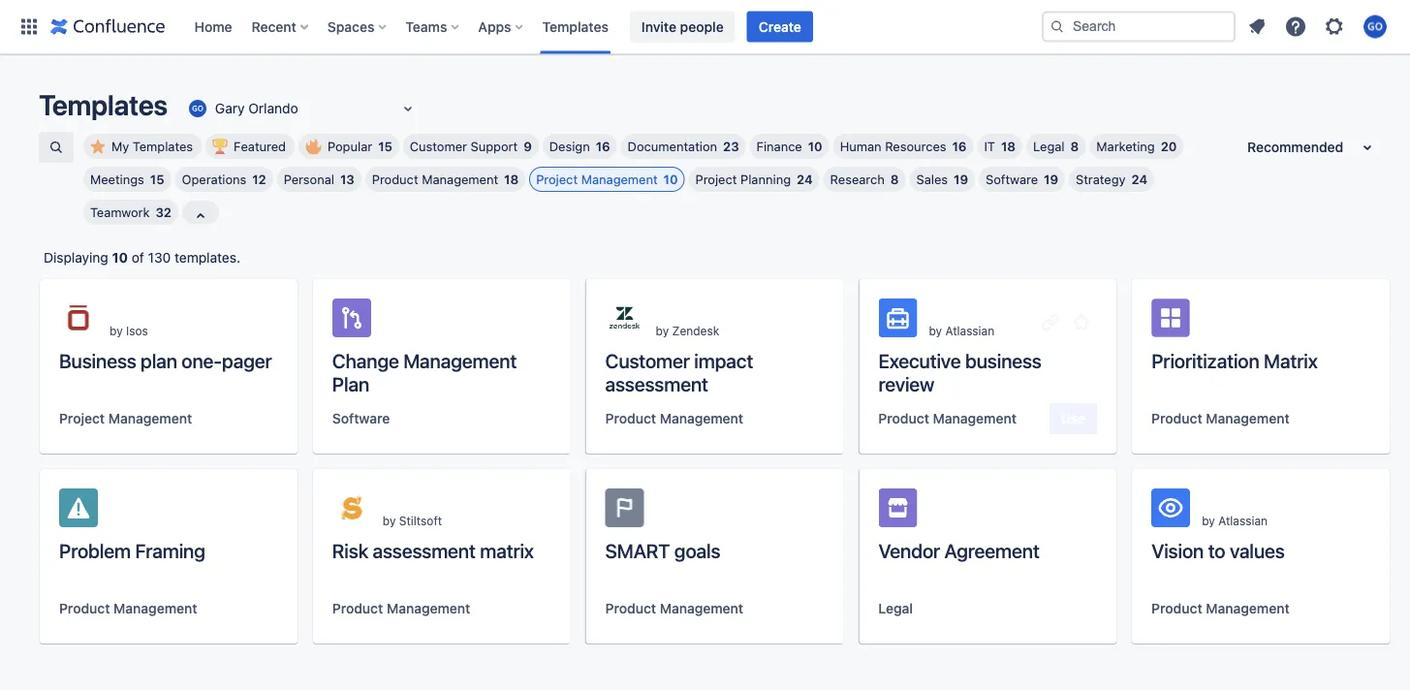 Task type: vqa. For each thing, say whether or not it's contained in the screenshot.
Fields group
no



Task type: describe. For each thing, give the bounding box(es) containing it.
isos
[[126, 324, 148, 337]]

by for vision
[[1202, 514, 1215, 527]]

risk
[[332, 539, 368, 562]]

product management for prioritization matrix
[[1152, 411, 1290, 427]]

product management button for prioritization matrix
[[1152, 409, 1290, 428]]

1 vertical spatial 18
[[504, 172, 519, 187]]

planning
[[741, 172, 791, 187]]

use
[[1061, 411, 1086, 427]]

2 24 from the left
[[1132, 172, 1148, 187]]

matrix
[[1264, 349, 1318, 372]]

130
[[148, 250, 171, 266]]

apps
[[478, 18, 511, 34]]

product for problem framing
[[59, 601, 110, 617]]

zendesk
[[672, 324, 720, 337]]

vision
[[1152, 539, 1204, 562]]

orlando
[[248, 100, 298, 116]]

personal
[[284, 172, 334, 187]]

management down framing on the left bottom of page
[[114, 601, 197, 617]]

values
[[1230, 539, 1285, 562]]

customer impact assessment
[[605, 349, 753, 395]]

change
[[332, 349, 399, 372]]

documentation 23
[[628, 139, 739, 154]]

management down executive business review
[[933, 411, 1017, 427]]

8 for legal 8
[[1071, 139, 1079, 154]]

goals
[[675, 539, 721, 562]]

12
[[252, 172, 266, 187]]

product management down executive business review
[[879, 411, 1017, 427]]

support
[[471, 139, 518, 154]]

project management
[[59, 411, 192, 427]]

software button
[[332, 409, 390, 428]]

my templates button
[[83, 134, 202, 159]]

risk assessment matrix
[[332, 539, 534, 562]]

design 16
[[549, 139, 610, 154]]

sales
[[917, 172, 948, 187]]

home
[[194, 18, 232, 34]]

review
[[879, 372, 935, 395]]

templates link
[[537, 11, 614, 42]]

by stiltsoft
[[383, 514, 442, 527]]

smart
[[605, 539, 670, 562]]

resources
[[885, 139, 947, 154]]

my
[[111, 139, 129, 154]]

strategy 24
[[1076, 172, 1148, 187]]

personal 13
[[284, 172, 355, 187]]

operations
[[182, 172, 247, 187]]

problem
[[59, 539, 131, 562]]

gary
[[215, 100, 245, 116]]

2 16 from the left
[[952, 139, 967, 154]]

settings icon image
[[1323, 15, 1346, 38]]

recent button
[[246, 11, 316, 42]]

featured button
[[206, 134, 295, 159]]

templates inside button
[[133, 139, 193, 154]]

invite people button
[[630, 11, 735, 42]]

19 for sales 19
[[954, 172, 968, 187]]

create
[[759, 18, 802, 34]]

1 24 from the left
[[797, 172, 813, 187]]

pager
[[222, 349, 272, 372]]

management down customer impact assessment
[[660, 411, 744, 427]]

search image
[[1050, 19, 1065, 34]]

1 16 from the left
[[596, 139, 610, 154]]

product for prioritization matrix
[[1152, 411, 1203, 427]]

featured
[[234, 139, 286, 154]]

legal for legal
[[879, 601, 913, 617]]

product management button for vision to values
[[1152, 599, 1290, 618]]

research
[[830, 172, 885, 187]]

software for software 19
[[986, 172, 1038, 187]]

one-
[[182, 349, 222, 372]]

product right 13
[[372, 172, 418, 187]]

banner containing home
[[0, 0, 1410, 54]]

finance 10
[[757, 139, 823, 154]]

product management for vision to values
[[1152, 601, 1290, 617]]

project planning 24
[[696, 172, 813, 187]]

marketing
[[1097, 139, 1155, 154]]

10 for displaying 10 of 130 templates.
[[112, 250, 128, 266]]

help icon image
[[1284, 15, 1308, 38]]

design
[[549, 139, 590, 154]]

management down goals on the bottom of the page
[[660, 601, 744, 617]]

displaying
[[44, 250, 108, 266]]

teamwork
[[90, 205, 150, 220]]

open image
[[396, 97, 420, 120]]

gary orlando
[[215, 100, 298, 116]]

popular
[[328, 139, 372, 154]]

19 for software 19
[[1044, 172, 1059, 187]]

product for risk assessment matrix
[[332, 601, 383, 617]]

strategy
[[1076, 172, 1126, 187]]

change management plan
[[332, 349, 517, 395]]

13
[[340, 172, 355, 187]]

0 vertical spatial 15
[[378, 139, 392, 154]]

templates.
[[175, 250, 240, 266]]

by for risk
[[383, 514, 396, 527]]

stiltsoft
[[399, 514, 442, 527]]

share link image
[[1039, 310, 1063, 333]]

by for executive
[[929, 324, 942, 337]]

customer for customer impact assessment
[[605, 349, 690, 372]]

human resources 16
[[840, 139, 967, 154]]

recommended
[[1248, 139, 1344, 155]]

software for software
[[332, 411, 390, 427]]

executive
[[879, 349, 961, 372]]

management inside change management plan
[[404, 349, 517, 372]]

global element
[[12, 0, 1038, 54]]



Task type: locate. For each thing, give the bounding box(es) containing it.
product management down vision to values
[[1152, 601, 1290, 617]]

executive business review
[[879, 349, 1042, 395]]

1 horizontal spatial 15
[[378, 139, 392, 154]]

by left isos
[[110, 324, 123, 337]]

0 horizontal spatial 19
[[954, 172, 968, 187]]

None text field
[[186, 99, 190, 118]]

8 down human resources 16
[[891, 172, 899, 187]]

management down values
[[1206, 601, 1290, 617]]

23
[[723, 139, 739, 154]]

product management down risk assessment matrix on the left bottom
[[332, 601, 470, 617]]

product management button down customer impact assessment
[[605, 409, 744, 428]]

0 vertical spatial 18
[[1001, 139, 1016, 154]]

product management for smart goals
[[605, 601, 744, 617]]

1 horizontal spatial software
[[986, 172, 1038, 187]]

product down problem
[[59, 601, 110, 617]]

2 horizontal spatial project
[[696, 172, 737, 187]]

it 18
[[984, 139, 1016, 154]]

people
[[680, 18, 724, 34]]

legal button
[[879, 599, 913, 618]]

documentation
[[628, 139, 717, 154]]

15
[[378, 139, 392, 154], [150, 172, 164, 187]]

vision to values
[[1152, 539, 1285, 562]]

24 down finance 10
[[797, 172, 813, 187]]

prioritization matrix
[[1152, 349, 1318, 372]]

software
[[986, 172, 1038, 187], [332, 411, 390, 427]]

1 horizontal spatial 16
[[952, 139, 967, 154]]

by left zendesk
[[656, 324, 669, 337]]

meetings 15
[[90, 172, 164, 187]]

product management down problem framing
[[59, 601, 197, 617]]

0 horizontal spatial by atlassian
[[929, 324, 995, 337]]

1 horizontal spatial atlassian
[[1219, 514, 1268, 527]]

atlassian for business
[[946, 324, 995, 337]]

1 vertical spatial assessment
[[373, 539, 476, 562]]

product for smart goals
[[605, 601, 656, 617]]

product management down smart goals at bottom
[[605, 601, 744, 617]]

0 vertical spatial software
[[986, 172, 1038, 187]]

meetings
[[90, 172, 144, 187]]

human
[[840, 139, 882, 154]]

0 horizontal spatial software
[[332, 411, 390, 427]]

0 vertical spatial customer
[[410, 139, 467, 154]]

2 vertical spatial templates
[[133, 139, 193, 154]]

by up to
[[1202, 514, 1215, 527]]

by
[[110, 324, 123, 337], [656, 324, 669, 337], [929, 324, 942, 337], [383, 514, 396, 527], [1202, 514, 1215, 527]]

9
[[524, 139, 532, 154]]

0 vertical spatial templates
[[542, 18, 609, 34]]

1 vertical spatial 15
[[150, 172, 164, 187]]

8
[[1071, 139, 1079, 154], [891, 172, 899, 187]]

1 vertical spatial 10
[[664, 172, 678, 187]]

recent
[[252, 18, 296, 34]]

product down risk
[[332, 601, 383, 617]]

0 horizontal spatial legal
[[879, 601, 913, 617]]

by atlassian for business
[[929, 324, 995, 337]]

by left stiltsoft
[[383, 514, 396, 527]]

0 vertical spatial 10
[[808, 139, 823, 154]]

by isos
[[110, 324, 148, 337]]

1 horizontal spatial by atlassian
[[1202, 514, 1268, 527]]

customer up product management 18
[[410, 139, 467, 154]]

atlassian up executive business review
[[946, 324, 995, 337]]

plan
[[332, 372, 369, 395]]

18 down the support
[[504, 172, 519, 187]]

invite
[[642, 18, 677, 34]]

product down smart
[[605, 601, 656, 617]]

10 right "finance"
[[808, 139, 823, 154]]

2 19 from the left
[[1044, 172, 1059, 187]]

18 right the it
[[1001, 139, 1016, 154]]

product management button down risk assessment matrix on the left bottom
[[332, 599, 470, 618]]

management down plan
[[108, 411, 192, 427]]

project for project management
[[59, 411, 105, 427]]

templates right the my
[[133, 139, 193, 154]]

create link
[[747, 11, 813, 42]]

assessment inside customer impact assessment
[[605, 372, 708, 395]]

by zendesk
[[656, 324, 720, 337]]

problem framing
[[59, 539, 205, 562]]

your profile and preferences image
[[1364, 15, 1387, 38]]

1 horizontal spatial legal
[[1033, 139, 1065, 154]]

templates inside global "element"
[[542, 18, 609, 34]]

operations 12
[[182, 172, 266, 187]]

legal for legal 8
[[1033, 139, 1065, 154]]

0 vertical spatial atlassian
[[946, 324, 995, 337]]

product management for customer impact assessment
[[605, 411, 744, 427]]

fewer categories image
[[189, 205, 212, 228]]

software down it 18
[[986, 172, 1038, 187]]

atlassian
[[946, 324, 995, 337], [1219, 514, 1268, 527]]

15 right popular
[[378, 139, 392, 154]]

research 8
[[830, 172, 899, 187]]

product management button for smart goals
[[605, 599, 744, 618]]

customer down by zendesk
[[605, 349, 690, 372]]

it
[[984, 139, 996, 154]]

10 down documentation on the top
[[664, 172, 678, 187]]

assessment down by zendesk
[[605, 372, 708, 395]]

15 down the 'my templates'
[[150, 172, 164, 187]]

customer inside customer impact assessment
[[605, 349, 690, 372]]

1 horizontal spatial project
[[536, 172, 578, 187]]

project management button
[[59, 409, 192, 428]]

product down customer impact assessment
[[605, 411, 656, 427]]

atlassian for to
[[1219, 514, 1268, 527]]

management down design 16
[[581, 172, 658, 187]]

19 right sales
[[954, 172, 968, 187]]

0 horizontal spatial project
[[59, 411, 105, 427]]

1 vertical spatial software
[[332, 411, 390, 427]]

matrix
[[480, 539, 534, 562]]

0 vertical spatial assessment
[[605, 372, 708, 395]]

0 vertical spatial 8
[[1071, 139, 1079, 154]]

recommended button
[[1236, 132, 1391, 163]]

0 horizontal spatial 18
[[504, 172, 519, 187]]

legal down vendor
[[879, 601, 913, 617]]

product down vision
[[1152, 601, 1203, 617]]

project down 23
[[696, 172, 737, 187]]

1 horizontal spatial 8
[[1071, 139, 1079, 154]]

24 down marketing 20
[[1132, 172, 1148, 187]]

1 horizontal spatial 24
[[1132, 172, 1148, 187]]

notification icon image
[[1246, 15, 1269, 38]]

use button
[[1049, 403, 1098, 434]]

1 horizontal spatial assessment
[[605, 372, 708, 395]]

project inside button
[[59, 411, 105, 427]]

customer for customer support 9
[[410, 139, 467, 154]]

project management 10
[[536, 172, 678, 187]]

software 19
[[986, 172, 1059, 187]]

product management for risk assessment matrix
[[332, 601, 470, 617]]

16 left the it
[[952, 139, 967, 154]]

2 vertical spatial 10
[[112, 250, 128, 266]]

project down design
[[536, 172, 578, 187]]

product management
[[605, 411, 744, 427], [879, 411, 1017, 427], [1152, 411, 1290, 427], [59, 601, 197, 617], [332, 601, 470, 617], [605, 601, 744, 617], [1152, 601, 1290, 617]]

0 horizontal spatial 10
[[112, 250, 128, 266]]

0 horizontal spatial 8
[[891, 172, 899, 187]]

invite people
[[642, 18, 724, 34]]

open search bar image
[[48, 140, 64, 155]]

product management button down executive business review
[[879, 409, 1017, 428]]

32
[[156, 205, 172, 220]]

business
[[59, 349, 136, 372]]

1 horizontal spatial customer
[[605, 349, 690, 372]]

1 horizontal spatial 10
[[664, 172, 678, 187]]

templates up the my
[[39, 88, 168, 121]]

8 up strategy
[[1071, 139, 1079, 154]]

customer
[[410, 139, 467, 154], [605, 349, 690, 372]]

1 horizontal spatial 19
[[1044, 172, 1059, 187]]

by for customer
[[656, 324, 669, 337]]

product management button for risk assessment matrix
[[332, 599, 470, 618]]

legal up software 19
[[1033, 139, 1065, 154]]

product for vision to values
[[1152, 601, 1203, 617]]

templates right apps popup button
[[542, 18, 609, 34]]

smart goals
[[605, 539, 721, 562]]

project for project planning 24
[[696, 172, 737, 187]]

0 horizontal spatial 15
[[150, 172, 164, 187]]

assessment down stiltsoft
[[373, 539, 476, 562]]

16 up the project management 10 at top
[[596, 139, 610, 154]]

atlassian up values
[[1219, 514, 1268, 527]]

marketing 20
[[1097, 139, 1177, 154]]

by atlassian up vision to values
[[1202, 514, 1268, 527]]

management down risk assessment matrix on the left bottom
[[387, 601, 470, 617]]

8 for research 8
[[891, 172, 899, 187]]

10 for finance 10
[[808, 139, 823, 154]]

project for project management 10
[[536, 172, 578, 187]]

impact
[[694, 349, 753, 372]]

displaying 10 of 130 templates.
[[44, 250, 240, 266]]

1 vertical spatial templates
[[39, 88, 168, 121]]

product down review
[[879, 411, 930, 427]]

confluence image
[[50, 15, 165, 38], [50, 15, 165, 38]]

product management button for customer impact assessment
[[605, 409, 744, 428]]

1 vertical spatial 8
[[891, 172, 899, 187]]

customer support 9
[[410, 139, 532, 154]]

0 horizontal spatial 24
[[797, 172, 813, 187]]

business plan one-pager
[[59, 349, 272, 372]]

software down plan
[[332, 411, 390, 427]]

1 vertical spatial by atlassian
[[1202, 514, 1268, 527]]

star executive business review image
[[1070, 310, 1094, 333]]

business
[[965, 349, 1042, 372]]

agreement
[[945, 539, 1040, 562]]

teams button
[[400, 11, 467, 42]]

my templates
[[111, 139, 193, 154]]

product management button down vision to values
[[1152, 599, 1290, 618]]

home link
[[189, 11, 238, 42]]

product down prioritization
[[1152, 411, 1203, 427]]

project down business
[[59, 411, 105, 427]]

spaces button
[[322, 11, 394, 42]]

management inside button
[[108, 411, 192, 427]]

vendor
[[879, 539, 940, 562]]

by atlassian for to
[[1202, 514, 1268, 527]]

0 horizontal spatial assessment
[[373, 539, 476, 562]]

management right change
[[404, 349, 517, 372]]

1 horizontal spatial 18
[[1001, 139, 1016, 154]]

Search field
[[1042, 11, 1236, 42]]

product management button down problem framing
[[59, 599, 197, 618]]

by atlassian up executive business review
[[929, 324, 995, 337]]

by up the executive
[[929, 324, 942, 337]]

banner
[[0, 0, 1410, 54]]

of
[[132, 250, 144, 266]]

10 left of
[[112, 250, 128, 266]]

management down prioritization matrix on the right bottom
[[1206, 411, 1290, 427]]

spaces
[[327, 18, 375, 34]]

product management for problem framing
[[59, 601, 197, 617]]

0 horizontal spatial customer
[[410, 139, 467, 154]]

vendor agreement
[[879, 539, 1040, 562]]

by for business
[[110, 324, 123, 337]]

product management 18
[[372, 172, 519, 187]]

teams
[[406, 18, 447, 34]]

product for customer impact assessment
[[605, 411, 656, 427]]

product management button down prioritization matrix on the right bottom
[[1152, 409, 1290, 428]]

19 down legal 8
[[1044, 172, 1059, 187]]

1 vertical spatial customer
[[605, 349, 690, 372]]

0 horizontal spatial atlassian
[[946, 324, 995, 337]]

product management down prioritization matrix on the right bottom
[[1152, 411, 1290, 427]]

1 19 from the left
[[954, 172, 968, 187]]

framing
[[135, 539, 205, 562]]

sales 19
[[917, 172, 968, 187]]

apps button
[[472, 11, 531, 42]]

management down the customer support 9
[[422, 172, 498, 187]]

templates
[[542, 18, 609, 34], [39, 88, 168, 121], [133, 139, 193, 154]]

to
[[1209, 539, 1226, 562]]

product management button down smart goals at bottom
[[605, 599, 744, 618]]

appswitcher icon image
[[17, 15, 41, 38]]

1 vertical spatial legal
[[879, 601, 913, 617]]

0 vertical spatial by atlassian
[[929, 324, 995, 337]]

teamwork 32
[[90, 205, 172, 220]]

0 horizontal spatial 16
[[596, 139, 610, 154]]

assessment
[[605, 372, 708, 395], [373, 539, 476, 562]]

0 vertical spatial legal
[[1033, 139, 1065, 154]]

product management down customer impact assessment
[[605, 411, 744, 427]]

plan
[[141, 349, 177, 372]]

1 vertical spatial atlassian
[[1219, 514, 1268, 527]]

2 horizontal spatial 10
[[808, 139, 823, 154]]

legal 8
[[1033, 139, 1079, 154]]

prioritization
[[1152, 349, 1260, 372]]

product management button for problem framing
[[59, 599, 197, 618]]

finance
[[757, 139, 802, 154]]



